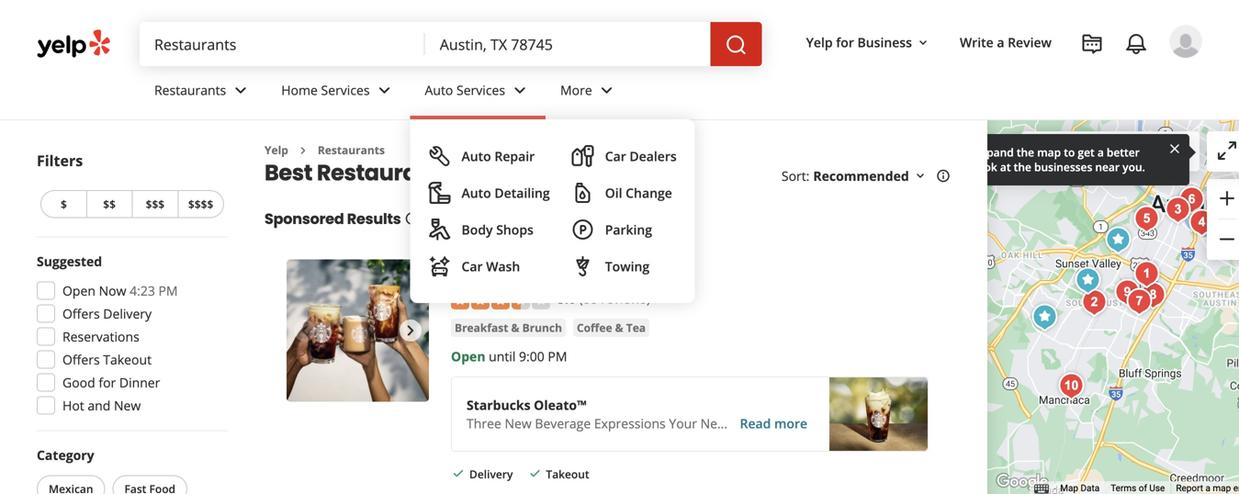 Task type: locate. For each thing, give the bounding box(es) containing it.
hot and new
[[62, 397, 141, 414]]

24 oil change v2 image
[[572, 182, 594, 204]]

$
[[61, 197, 67, 212]]

0 horizontal spatial restaurants link
[[140, 66, 267, 119]]

oil change link
[[565, 175, 684, 211]]

None field
[[154, 34, 411, 54], [440, 34, 696, 54]]

16 chevron right v2 image
[[296, 143, 310, 158]]

car left wash
[[462, 258, 483, 275]]

businesses
[[1035, 159, 1093, 175]]

24 chevron down v2 image for more
[[596, 79, 618, 101]]

1 horizontal spatial near
[[1096, 159, 1120, 175]]

auto inside auto services link
[[425, 81, 453, 99]]

map left the 'er'
[[1213, 483, 1231, 494]]

1 horizontal spatial coffee
[[731, 415, 770, 432]]

new down starbucks oleato™
[[505, 415, 532, 432]]

coffee left ritual
[[731, 415, 770, 432]]

of
[[1139, 483, 1148, 494]]

1 vertical spatial a
[[1098, 145, 1104, 160]]

0 horizontal spatial services
[[321, 81, 370, 99]]

recommended
[[814, 167, 909, 185]]

1 horizontal spatial 16 checkmark v2 image
[[528, 466, 542, 481]]

yelp left 'business'
[[806, 34, 833, 51]]

delivery down three
[[470, 467, 513, 482]]

1618 asian fusion image
[[1184, 204, 1220, 241]]

2 16 checkmark v2 image from the left
[[528, 466, 542, 481]]

none field find
[[154, 34, 411, 54]]

0 horizontal spatial &
[[511, 320, 520, 335]]

map inside expand the map to get a better look at the businesses near you.
[[1037, 145, 1061, 160]]

zoom in image
[[1216, 187, 1238, 209]]

1 horizontal spatial 24 chevron down v2 image
[[596, 79, 618, 101]]

1 horizontal spatial delivery
[[470, 467, 513, 482]]

keyboard shortcuts image
[[1035, 485, 1050, 494]]

yelp for 'yelp' link
[[265, 142, 288, 158]]

you.
[[1123, 159, 1146, 175]]

24 parking v2 image
[[572, 219, 594, 241]]

the local image
[[1027, 299, 1063, 336]]

open down breakfast
[[451, 348, 486, 365]]

towing
[[605, 258, 650, 275]]

until
[[489, 348, 516, 365]]

expand map image
[[1216, 140, 1238, 162]]

starbucks up three
[[467, 396, 531, 414]]

search image
[[726, 34, 748, 56]]

starbucks oleato™
[[467, 396, 587, 414]]

24 chevron down v2 image
[[374, 79, 396, 101], [509, 79, 531, 101]]

starbucks up 3.6 star rating image
[[451, 259, 542, 285]]

open
[[62, 282, 95, 300], [451, 348, 486, 365]]

services up auto repair link
[[457, 81, 505, 99]]

& inside breakfast & brunch button
[[511, 320, 520, 335]]

0 horizontal spatial yelp
[[265, 142, 288, 158]]

restaurants inside business categories element
[[154, 81, 226, 99]]

for down offers takeout
[[99, 374, 116, 391]]

24 chevron down v2 image inside home services link
[[374, 79, 396, 101]]

dinner
[[119, 374, 160, 391]]

2 vertical spatial auto
[[462, 184, 491, 202]]

auto for auto detailing
[[462, 184, 491, 202]]

2 services from the left
[[457, 81, 505, 99]]

body shops link
[[421, 211, 557, 248]]

1 horizontal spatial none field
[[440, 34, 696, 54]]

services for auto services
[[457, 81, 505, 99]]

moves
[[1149, 143, 1189, 161]]

3.6
[[558, 290, 576, 307]]

0 vertical spatial pm
[[158, 282, 178, 300]]

1 horizontal spatial new
[[505, 415, 532, 432]]

24 chevron down v2 image right auto services
[[509, 79, 531, 101]]

0 vertical spatial a
[[997, 34, 1005, 51]]

24 chevron down v2 image right more
[[596, 79, 618, 101]]

menu inside business categories element
[[410, 119, 695, 303]]

tx
[[594, 157, 622, 188]]

1 vertical spatial starbucks
[[467, 396, 531, 414]]

1 services from the left
[[321, 81, 370, 99]]

0 horizontal spatial group
[[31, 252, 228, 420]]

1 horizontal spatial pm
[[548, 348, 567, 365]]

auto up 24 auto repair v2 image
[[425, 81, 453, 99]]

1 vertical spatial takeout
[[546, 467, 590, 482]]

0 vertical spatial takeout
[[103, 351, 152, 368]]

2 horizontal spatial map
[[1213, 483, 1231, 494]]

0 horizontal spatial for
[[99, 374, 116, 391]]

for inside button
[[836, 34, 854, 51]]

24 chevron down v2 image
[[230, 79, 252, 101], [596, 79, 618, 101]]

austin,
[[512, 157, 590, 188]]

none field up more
[[440, 34, 696, 54]]

wash
[[486, 258, 520, 275]]

1 horizontal spatial 24 chevron down v2 image
[[509, 79, 531, 101]]

1 & from the left
[[511, 320, 520, 335]]

yelp
[[806, 34, 833, 51], [265, 142, 288, 158]]

coffee & tea
[[577, 320, 646, 335]]

brunch
[[522, 320, 562, 335]]

coffee
[[577, 320, 612, 335], [731, 415, 770, 432]]

2 24 chevron down v2 image from the left
[[596, 79, 618, 101]]

sponsored
[[265, 208, 344, 229]]

yelp inside button
[[806, 34, 833, 51]]

car right "24 car dealer v2" image
[[605, 147, 626, 165]]

takeout up dinner
[[103, 351, 152, 368]]

16 checkmark v2 image for delivery
[[451, 466, 466, 481]]

& left brunch at the bottom of page
[[511, 320, 520, 335]]

1 24 chevron down v2 image from the left
[[230, 79, 252, 101]]

16 info v2 image
[[936, 169, 951, 184]]

yelp left "16 chevron right v2" "icon"
[[265, 142, 288, 158]]

24 towing v2 image
[[572, 255, 594, 277]]

a
[[997, 34, 1005, 51], [1098, 145, 1104, 160], [1206, 483, 1211, 494]]

the little darlin' image
[[1121, 283, 1158, 320]]

a right get
[[1098, 145, 1104, 160]]

restaurants
[[154, 81, 226, 99], [318, 142, 385, 158], [317, 157, 452, 188]]

map right 'as'
[[1119, 143, 1146, 161]]

auto for auto repair
[[462, 147, 491, 165]]

oleato™
[[534, 396, 587, 414]]

offers up reservations
[[62, 305, 100, 323]]

services for home services
[[321, 81, 370, 99]]

results
[[347, 208, 401, 229]]

2 vertical spatial a
[[1206, 483, 1211, 494]]

write a review
[[960, 34, 1052, 51]]

best restaurants near austin, tx 78745
[[265, 157, 692, 188]]

24 chevron down v2 image inside more link
[[596, 79, 618, 101]]

auto services link
[[410, 66, 546, 119]]

24 car dealer v2 image
[[572, 145, 594, 167]]

1 vertical spatial for
[[99, 374, 116, 391]]

car dealers
[[605, 147, 677, 165]]

1 horizontal spatial map
[[1119, 143, 1146, 161]]

$ button
[[40, 190, 86, 218]]

reservations
[[62, 328, 139, 345]]

24 chevron down v2 image for restaurants
[[230, 79, 252, 101]]

use
[[1150, 483, 1165, 494]]

1 horizontal spatial for
[[836, 34, 854, 51]]

2 none field from the left
[[440, 34, 696, 54]]

car
[[605, 147, 626, 165], [462, 258, 483, 275]]

0 vertical spatial yelp
[[806, 34, 833, 51]]

16 info v2 image
[[405, 211, 419, 226]]

0 horizontal spatial 24 chevron down v2 image
[[230, 79, 252, 101]]

offers takeout
[[62, 351, 152, 368]]

offers delivery
[[62, 305, 152, 323]]

a for report
[[1206, 483, 1211, 494]]

menu
[[410, 119, 695, 303]]

0 vertical spatial for
[[836, 34, 854, 51]]

new right the your
[[701, 415, 728, 432]]

1 vertical spatial yelp
[[265, 142, 288, 158]]

0 vertical spatial starbucks
[[451, 259, 542, 285]]

the
[[1017, 145, 1035, 160], [1014, 159, 1032, 175]]

good for dinner
[[62, 374, 160, 391]]

0 horizontal spatial delivery
[[103, 305, 152, 323]]

golden hour image
[[1076, 284, 1113, 321]]

delivery down open now 4:23 pm on the left bottom of page
[[103, 305, 152, 323]]

16 chevron down v2 image
[[913, 169, 928, 184]]

parking
[[605, 221, 652, 238]]

map region
[[961, 0, 1240, 494]]

group
[[1207, 179, 1240, 260], [31, 252, 228, 420]]

more
[[775, 415, 808, 432]]

24 car wash v2 image
[[429, 255, 451, 277]]

24 auto detailing v2 image
[[429, 182, 451, 204]]

for
[[836, 34, 854, 51], [99, 374, 116, 391]]

24 body shop v2 image
[[429, 219, 451, 241]]

9:00
[[519, 348, 545, 365]]

1 vertical spatial restaurants link
[[318, 142, 385, 158]]

hot
[[62, 397, 84, 414]]

& left tea
[[615, 320, 624, 335]]

sort:
[[782, 167, 810, 185]]

services right 'home'
[[321, 81, 370, 99]]

restaurants link
[[140, 66, 267, 119], [318, 142, 385, 158]]

expand the map to get a better look at the businesses near you. tooltip
[[960, 134, 1190, 186]]

map left to
[[1037, 145, 1061, 160]]

map data
[[1061, 483, 1100, 494]]

offers for offers delivery
[[62, 305, 100, 323]]

1 vertical spatial pm
[[548, 348, 567, 365]]

& for coffee
[[615, 320, 624, 335]]

pm right 4:23 on the bottom left
[[158, 282, 178, 300]]

1 horizontal spatial services
[[457, 81, 505, 99]]

home services link
[[267, 66, 410, 119]]

0 horizontal spatial coffee
[[577, 320, 612, 335]]

0 vertical spatial coffee
[[577, 320, 612, 335]]

open inside group
[[62, 282, 95, 300]]

takeout down beverage
[[546, 467, 590, 482]]

services inside auto services link
[[457, 81, 505, 99]]

auto right 24 auto repair v2 image
[[462, 147, 491, 165]]

1 vertical spatial car
[[462, 258, 483, 275]]

1 horizontal spatial yelp
[[806, 34, 833, 51]]

open for open until 9:00 pm
[[451, 348, 486, 365]]

near
[[457, 157, 508, 188], [1096, 159, 1120, 175]]

0 horizontal spatial none field
[[154, 34, 411, 54]]

0 vertical spatial open
[[62, 282, 95, 300]]

coffee inside coffee & tea button
[[577, 320, 612, 335]]

close image
[[1168, 140, 1182, 156]]

1 horizontal spatial car
[[605, 147, 626, 165]]

24 chevron down v2 image left 'home'
[[230, 79, 252, 101]]

body
[[462, 221, 493, 238]]

a right write
[[997, 34, 1005, 51]]

1 none field from the left
[[154, 34, 411, 54]]

starbucks image
[[1070, 262, 1107, 299]]

offers up good
[[62, 351, 100, 368]]

$$$
[[146, 197, 165, 212]]

1 vertical spatial coffee
[[731, 415, 770, 432]]

0 vertical spatial delivery
[[103, 305, 152, 323]]

1 vertical spatial auto
[[462, 147, 491, 165]]

auto inside the auto detailing link
[[462, 184, 491, 202]]

new down dinner
[[114, 397, 141, 414]]

2 offers from the top
[[62, 351, 100, 368]]

open now 4:23 pm
[[62, 282, 178, 300]]

map data button
[[1061, 482, 1100, 494]]

1 vertical spatial open
[[451, 348, 486, 365]]

2 & from the left
[[615, 320, 624, 335]]

slideshow element
[[287, 259, 429, 402]]

0 horizontal spatial a
[[997, 34, 1005, 51]]

a right report
[[1206, 483, 1211, 494]]

1 horizontal spatial open
[[451, 348, 486, 365]]

16 checkmark v2 image for takeout
[[528, 466, 542, 481]]

16 checkmark v2 image
[[451, 466, 466, 481], [528, 466, 542, 481]]

2 horizontal spatial a
[[1206, 483, 1211, 494]]

1 horizontal spatial restaurants link
[[318, 142, 385, 158]]

1 horizontal spatial a
[[1098, 145, 1104, 160]]

1 16 checkmark v2 image from the left
[[451, 466, 466, 481]]

none field up 'home'
[[154, 34, 411, 54]]

pm
[[158, 282, 178, 300], [548, 348, 567, 365]]

0 horizontal spatial car
[[462, 258, 483, 275]]

menu containing auto repair
[[410, 119, 695, 303]]

& inside coffee & tea button
[[615, 320, 624, 335]]

1 horizontal spatial &
[[615, 320, 624, 335]]

oil
[[605, 184, 623, 202]]

for left 'business'
[[836, 34, 854, 51]]

car dealers link
[[565, 138, 684, 175]]

0 horizontal spatial 16 checkmark v2 image
[[451, 466, 466, 481]]

0 vertical spatial car
[[605, 147, 626, 165]]

1 vertical spatial offers
[[62, 351, 100, 368]]

0 vertical spatial offers
[[62, 305, 100, 323]]

1 24 chevron down v2 image from the left
[[374, 79, 396, 101]]

auto inside auto repair link
[[462, 147, 491, 165]]

expand
[[975, 145, 1014, 160]]

1 offers from the top
[[62, 305, 100, 323]]

0 horizontal spatial open
[[62, 282, 95, 300]]

car for car wash
[[462, 258, 483, 275]]

takeout
[[103, 351, 152, 368], [546, 467, 590, 482]]

services inside home services link
[[321, 81, 370, 99]]

0 vertical spatial restaurants link
[[140, 66, 267, 119]]

map for moves
[[1119, 143, 1146, 161]]

services
[[321, 81, 370, 99], [457, 81, 505, 99]]

breakfast & brunch link
[[451, 319, 566, 337]]

0 vertical spatial auto
[[425, 81, 453, 99]]

auto services
[[425, 81, 505, 99]]

0 horizontal spatial takeout
[[103, 351, 152, 368]]

car for car dealers
[[605, 147, 626, 165]]

open for open now 4:23 pm
[[62, 282, 95, 300]]

la playa image
[[1109, 274, 1146, 311]]

auto up body
[[462, 184, 491, 202]]

$$
[[103, 197, 116, 212]]

None search field
[[140, 22, 766, 66]]

open down suggested
[[62, 282, 95, 300]]

expressions
[[594, 415, 666, 432]]

0 horizontal spatial 24 chevron down v2 image
[[374, 79, 396, 101]]

auto
[[425, 81, 453, 99], [462, 147, 491, 165], [462, 184, 491, 202]]

3.6 star rating image
[[451, 291, 550, 309]]

for for yelp
[[836, 34, 854, 51]]

2 24 chevron down v2 image from the left
[[509, 79, 531, 101]]

pm right 9:00
[[548, 348, 567, 365]]

coffee down (88
[[577, 320, 612, 335]]

0 horizontal spatial pm
[[158, 282, 178, 300]]

auto repair
[[462, 147, 535, 165]]

24 chevron down v2 image right "home services"
[[374, 79, 396, 101]]

16 chevron down v2 image
[[916, 36, 931, 50]]

0 horizontal spatial map
[[1037, 145, 1061, 160]]

oil change
[[605, 184, 672, 202]]

24 chevron down v2 image inside auto services link
[[509, 79, 531, 101]]



Task type: describe. For each thing, give the bounding box(es) containing it.
takeout inside group
[[103, 351, 152, 368]]

yelp for business button
[[799, 26, 938, 59]]

dealers
[[630, 147, 677, 165]]

map for to
[[1037, 145, 1061, 160]]

category
[[37, 447, 94, 464]]

home services
[[281, 81, 370, 99]]

0 horizontal spatial new
[[114, 397, 141, 414]]

change
[[626, 184, 672, 202]]

group containing suggested
[[31, 252, 228, 420]]

for for good
[[99, 374, 116, 391]]

24 chevron down v2 image for auto services
[[509, 79, 531, 101]]

terms of use link
[[1111, 483, 1165, 494]]

1 horizontal spatial takeout
[[546, 467, 590, 482]]

parking link
[[565, 211, 684, 248]]

24 auto repair v2 image
[[429, 145, 451, 167]]

search
[[1058, 143, 1099, 161]]

user actions element
[[792, 23, 1229, 136]]

loro image
[[1129, 201, 1165, 238]]

Near text field
[[440, 34, 696, 54]]

body shops
[[462, 221, 534, 238]]

data
[[1081, 483, 1100, 494]]

open until 9:00 pm
[[451, 348, 567, 365]]

$$$$
[[188, 197, 213, 212]]

report a map er link
[[1176, 483, 1240, 494]]

read more
[[740, 415, 808, 432]]

auto detailing
[[462, 184, 550, 202]]

terms of use
[[1111, 483, 1165, 494]]

google image
[[992, 470, 1053, 494]]

pm for open until 9:00 pm
[[548, 348, 567, 365]]

better
[[1107, 145, 1140, 160]]

rose's kitchen image
[[1053, 368, 1090, 405]]

$$$$ button
[[178, 190, 224, 218]]

$$$ button
[[132, 190, 178, 218]]

report
[[1176, 483, 1204, 494]]

category group
[[33, 446, 228, 494]]

write
[[960, 34, 994, 51]]

none field near
[[440, 34, 696, 54]]

three new beverage expressions your new coffee ritual
[[467, 415, 807, 432]]

to
[[1064, 145, 1075, 160]]

er
[[1234, 483, 1240, 494]]

1 horizontal spatial group
[[1207, 179, 1240, 260]]

yelp link
[[265, 142, 288, 158]]

gangnam korean bbq image
[[1135, 277, 1172, 314]]

previous image
[[294, 320, 316, 342]]

the git out image
[[1129, 256, 1165, 293]]

detailing
[[495, 184, 550, 202]]

auto for auto services
[[425, 81, 453, 99]]

starbucks for starbucks oleato™
[[467, 396, 531, 414]]

expand the map to get a better look at the businesses near you.
[[975, 145, 1146, 175]]

shops
[[496, 221, 534, 238]]

look
[[975, 159, 998, 175]]

$$ button
[[86, 190, 132, 218]]

report a map er
[[1176, 483, 1240, 494]]

a for write
[[997, 34, 1005, 51]]

& for breakfast
[[511, 320, 520, 335]]

beverage
[[535, 415, 591, 432]]

anthem image
[[1174, 181, 1210, 218]]

at
[[1000, 159, 1011, 175]]

tea
[[626, 320, 646, 335]]

ruby a. image
[[1170, 25, 1203, 58]]

muse fusion+sushi image
[[1100, 222, 1137, 259]]

78745
[[627, 157, 692, 188]]

pm for open now 4:23 pm
[[158, 282, 178, 300]]

yelp for yelp for business
[[806, 34, 833, 51]]

ritual
[[773, 415, 807, 432]]

and
[[88, 397, 111, 414]]

0 horizontal spatial near
[[457, 157, 508, 188]]

write a review link
[[953, 26, 1059, 59]]

good
[[62, 374, 95, 391]]

breakfast & brunch
[[455, 320, 562, 335]]

near inside expand the map to get a better look at the businesses near you.
[[1096, 159, 1120, 175]]

home
[[281, 81, 318, 99]]

recommended button
[[814, 167, 928, 185]]

next image
[[400, 320, 422, 342]]

zoom out image
[[1216, 228, 1238, 250]]

more
[[561, 81, 592, 99]]

notifications image
[[1126, 33, 1148, 55]]

read
[[740, 415, 771, 432]]

3.6 (88 reviews)
[[558, 290, 651, 307]]

a inside expand the map to get a better look at the businesses near you.
[[1098, 145, 1104, 160]]

coffee & tea link
[[573, 319, 650, 337]]

your
[[669, 415, 697, 432]]

starbucks for starbucks
[[451, 259, 542, 285]]

business categories element
[[140, 66, 1203, 303]]

delivery inside group
[[103, 305, 152, 323]]

projects image
[[1081, 33, 1104, 55]]

offers for offers takeout
[[62, 351, 100, 368]]

business
[[858, 34, 912, 51]]

yelp for business
[[806, 34, 912, 51]]

auto detailing link
[[421, 175, 557, 211]]

24 chevron down v2 image for home services
[[374, 79, 396, 101]]

repair
[[495, 147, 535, 165]]

terms
[[1111, 483, 1137, 494]]

reviews)
[[601, 290, 651, 307]]

breakfast
[[455, 320, 508, 335]]

get
[[1078, 145, 1095, 160]]

Find text field
[[154, 34, 411, 54]]

4:23
[[130, 282, 155, 300]]

aba - austin image
[[1160, 192, 1197, 228]]

coffee & tea button
[[573, 319, 650, 337]]

car wash link
[[421, 248, 557, 285]]

2 horizontal spatial new
[[701, 415, 728, 432]]

car wash
[[462, 258, 520, 275]]

as
[[1102, 143, 1116, 161]]

review
[[1008, 34, 1052, 51]]

map for er
[[1213, 483, 1231, 494]]

starbucks link
[[451, 259, 542, 285]]

1 vertical spatial delivery
[[470, 467, 513, 482]]



Task type: vqa. For each thing, say whether or not it's contained in the screenshot.
second 16 chevron right v2 icon from right
no



